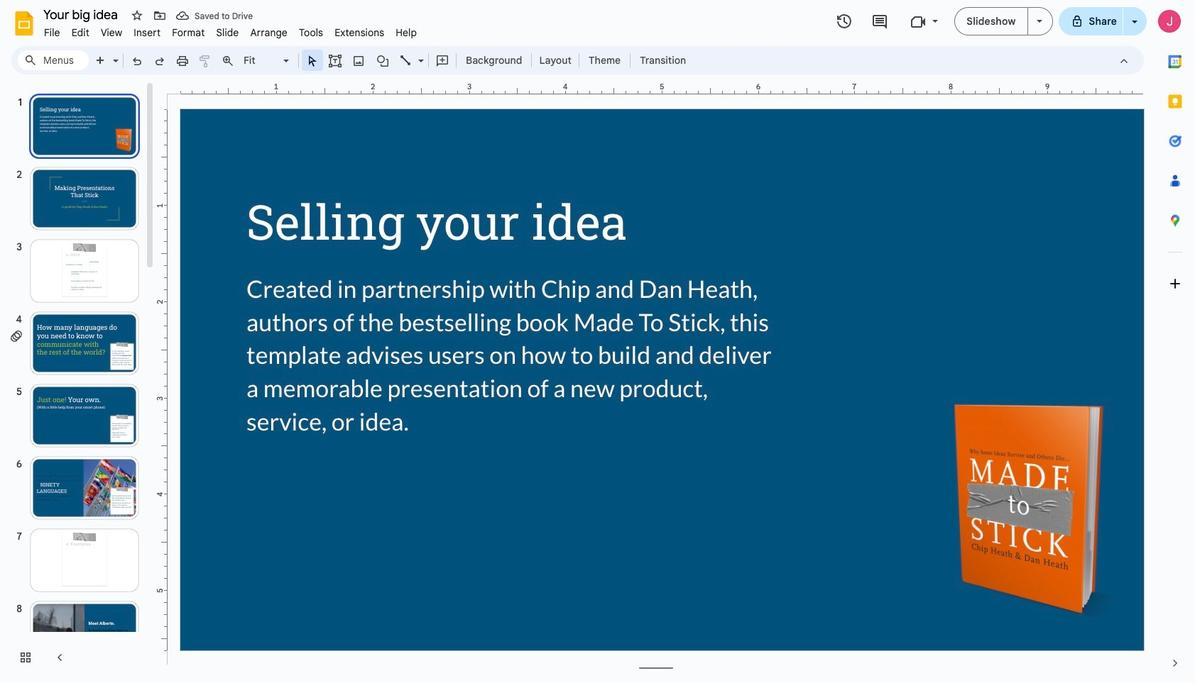 Task type: locate. For each thing, give the bounding box(es) containing it.
Rename text field
[[38, 6, 126, 23]]

application
[[0, 0, 1195, 684]]

menu item up menus field
[[38, 24, 66, 41]]

menu item up select line icon
[[390, 24, 423, 41]]

1 menu item from the left
[[38, 24, 66, 41]]

new slide with layout image
[[109, 51, 119, 56]]

menu item up select (esc) image
[[293, 24, 329, 41]]

redo (⌘y) image
[[153, 54, 167, 68]]

menu item up 'insert image'
[[329, 24, 390, 41]]

hide the menus (ctrl+shift+f) image
[[1117, 54, 1131, 68]]

Menus field
[[18, 50, 89, 70]]

tab list
[[1155, 42, 1195, 644]]

Star checkbox
[[127, 6, 147, 26]]

menu item up new slide with layout icon
[[95, 24, 128, 41]]

navigation
[[0, 80, 156, 684]]

share. private to only me. image
[[1071, 15, 1083, 27]]

2 menu item from the left
[[66, 24, 95, 41]]

menu item down the "rename" text field
[[66, 24, 95, 41]]

menu bar
[[38, 18, 423, 42]]

menu bar inside "menu bar" banner
[[38, 18, 423, 42]]

menu item up zoom image
[[211, 24, 245, 41]]

paint format image
[[198, 54, 212, 68]]

6 menu item from the left
[[211, 24, 245, 41]]

menu item
[[38, 24, 66, 41], [66, 24, 95, 41], [95, 24, 128, 41], [128, 24, 166, 41], [166, 24, 211, 41], [211, 24, 245, 41], [245, 24, 293, 41], [293, 24, 329, 41], [329, 24, 390, 41], [390, 24, 423, 41]]

print (⌘p) image
[[175, 54, 190, 68]]

quick sharing actions image
[[1132, 21, 1138, 43]]

menu item down star image
[[128, 24, 166, 41]]

Zoom field
[[239, 50, 295, 71]]

tab list inside "menu bar" banner
[[1155, 42, 1195, 644]]

menu item up zoom field
[[245, 24, 293, 41]]

Zoom text field
[[241, 50, 281, 70]]

menu item up print (⌘p) icon
[[166, 24, 211, 41]]

star image
[[130, 9, 144, 23]]

text box image
[[328, 54, 342, 68]]



Task type: vqa. For each thing, say whether or not it's contained in the screenshot.
menu item
yes



Task type: describe. For each thing, give the bounding box(es) containing it.
main toolbar
[[88, 50, 693, 71]]

menu bar banner
[[0, 0, 1195, 684]]

new slide (ctrl+m) image
[[94, 54, 108, 68]]

select line image
[[415, 51, 424, 56]]

insert image image
[[350, 50, 367, 70]]

add comment (⌘+option+m) image
[[435, 54, 450, 68]]

shape image
[[375, 50, 391, 70]]

zoom image
[[221, 54, 235, 68]]

presentation options image
[[1036, 20, 1042, 23]]

move image
[[153, 9, 167, 23]]

8 menu item from the left
[[293, 24, 329, 41]]

last edit was seconds ago image
[[836, 13, 853, 30]]

slides home image
[[11, 11, 37, 36]]

show all comments image
[[871, 13, 888, 30]]

select (esc) image
[[305, 54, 320, 68]]

9 menu item from the left
[[329, 24, 390, 41]]

undo (⌘z) image
[[130, 54, 144, 68]]

3 menu item from the left
[[95, 24, 128, 41]]

10 menu item from the left
[[390, 24, 423, 41]]

line image
[[399, 54, 413, 68]]

7 menu item from the left
[[245, 24, 293, 41]]

5 menu item from the left
[[166, 24, 211, 41]]

4 menu item from the left
[[128, 24, 166, 41]]



